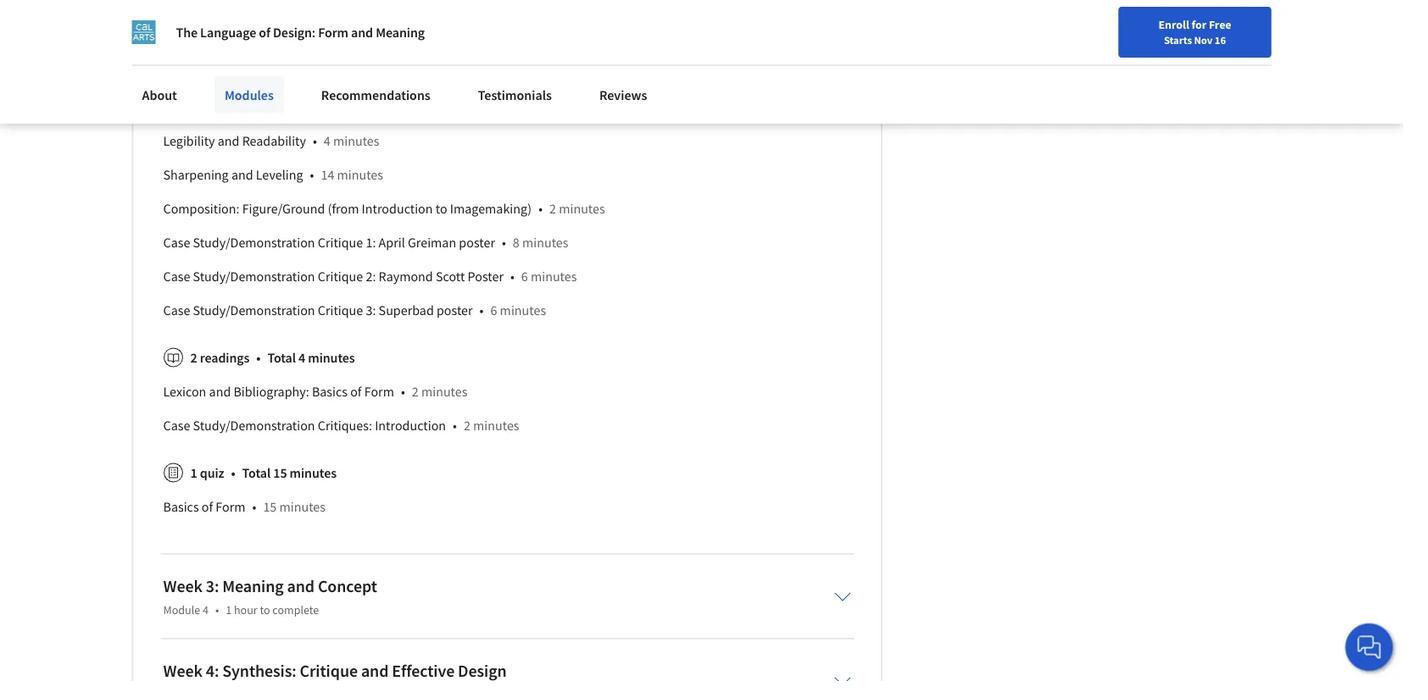 Task type: vqa. For each thing, say whether or not it's contained in the screenshot.


Task type: locate. For each thing, give the bounding box(es) containing it.
contrast: right the
[[200, 31, 252, 48]]

critique for 3:
[[318, 302, 363, 319]]

1 left hour
[[226, 603, 232, 618]]

basics
[[312, 383, 348, 400], [163, 499, 199, 516]]

0 horizontal spatial 4
[[203, 603, 209, 618]]

module
[[163, 603, 200, 618]]

1 vertical spatial poster
[[437, 302, 473, 319]]

1 horizontal spatial 1
[[226, 603, 232, 618]]

meaning right color,
[[376, 24, 425, 41]]

shape,
[[291, 31, 330, 48]]

2
[[550, 200, 556, 217], [190, 350, 197, 367], [412, 383, 419, 400], [464, 417, 471, 434]]

critique
[[318, 234, 363, 251], [318, 268, 363, 285], [318, 302, 363, 319]]

direction,
[[333, 65, 388, 82]]

hide info about module content region
[[163, 0, 851, 531]]

2 case from the top
[[163, 268, 190, 285]]

0 vertical spatial 1
[[190, 465, 197, 482]]

3: down 2:
[[366, 302, 376, 319]]

critique left 1:
[[318, 234, 363, 251]]

and left leveling
[[231, 166, 253, 183]]

complete
[[272, 603, 319, 618]]

april
[[379, 234, 405, 251]]

1 vertical spatial contrast:
[[200, 65, 252, 82]]

to inside 'week 3: meaning and concept module 4 • 1 hour to complete'
[[260, 603, 270, 618]]

1 study/demonstration from the top
[[193, 234, 315, 251]]

15
[[273, 465, 287, 482], [263, 499, 277, 516]]

minutes
[[502, 65, 548, 82], [364, 99, 410, 116], [333, 132, 379, 149], [337, 166, 383, 183], [559, 200, 605, 217], [522, 234, 569, 251], [531, 268, 577, 285], [500, 302, 546, 319], [308, 350, 355, 367], [421, 383, 468, 400], [473, 417, 519, 434], [290, 465, 337, 482], [279, 499, 326, 516]]

6 for visual contrast: line, texture, direction, and movement
[[493, 65, 499, 82]]

1 vertical spatial critique
[[318, 268, 363, 285]]

nov
[[1194, 33, 1213, 47]]

1 vertical spatial of
[[350, 383, 362, 400]]

1 vertical spatial meaning
[[222, 576, 284, 598]]

critique left 2:
[[318, 268, 363, 285]]

• total 4 minutes
[[256, 350, 355, 367]]

testimonials link
[[468, 76, 562, 114]]

1 critique from the top
[[318, 234, 363, 251]]

1 vertical spatial 3:
[[206, 576, 219, 598]]

0 horizontal spatial 3:
[[206, 576, 219, 598]]

1 vertical spatial visual
[[163, 65, 197, 82]]

case
[[163, 234, 190, 251], [163, 268, 190, 285], [163, 302, 190, 319], [163, 417, 190, 434]]

and left value
[[368, 31, 390, 48]]

0 horizontal spatial meaning
[[222, 576, 284, 598]]

the
[[176, 24, 198, 41]]

basics down 1 quiz
[[163, 499, 199, 516]]

0 vertical spatial meaning
[[376, 24, 425, 41]]

line,
[[254, 65, 282, 82]]

1 contrast: from the top
[[200, 31, 252, 48]]

week
[[163, 576, 203, 598]]

of down 1 quiz
[[202, 499, 213, 516]]

imagemaking)
[[450, 200, 532, 217]]

visual for visual contrast: line, texture, direction, and movement • 6 minutes
[[163, 65, 197, 82]]

introduction for (from
[[362, 200, 433, 217]]

0 horizontal spatial of
[[202, 499, 213, 516]]

1 vertical spatial basics
[[163, 499, 199, 516]]

total
[[267, 350, 296, 367], [242, 465, 271, 482]]

raymond
[[379, 268, 433, 285]]

3:
[[366, 302, 376, 319], [206, 576, 219, 598]]

and up the direction, at the top left of the page
[[351, 24, 373, 41]]

contrast:
[[200, 31, 252, 48], [200, 65, 252, 82]]

4 up lexicon and bibliography: basics of form • 2 minutes
[[299, 350, 305, 367]]

3 study/demonstration from the top
[[193, 302, 315, 319]]

sharpening
[[163, 166, 229, 183]]

6 up the 'testimonials'
[[493, 65, 499, 82]]

0 horizontal spatial form
[[216, 499, 246, 516]]

case for case study/demonstration critique 1: april greiman poster
[[163, 234, 190, 251]]

15 down the • total 15 minutes at the bottom of the page
[[263, 499, 277, 516]]

1 vertical spatial introduction
[[375, 417, 446, 434]]

readability
[[242, 132, 306, 149]]

poster up poster
[[459, 234, 495, 251]]

meaning up hour
[[222, 576, 284, 598]]

poster
[[468, 268, 504, 285]]

2 contrast: from the top
[[200, 65, 252, 82]]

1 case from the top
[[163, 234, 190, 251]]

None search field
[[242, 11, 649, 45]]

total for total 4 minutes
[[267, 350, 296, 367]]

0 vertical spatial of
[[259, 24, 270, 41]]

of up critiques:
[[350, 383, 362, 400]]

0 vertical spatial 4
[[324, 132, 331, 149]]

reviews
[[599, 86, 647, 103]]

0 vertical spatial to
[[436, 200, 447, 217]]

introduction
[[362, 200, 433, 217], [375, 417, 446, 434]]

critique for 1:
[[318, 234, 363, 251]]

introduction up 'april'
[[362, 200, 433, 217]]

form
[[318, 24, 349, 41], [364, 383, 394, 400], [216, 499, 246, 516]]

2 vertical spatial form
[[216, 499, 246, 516]]

14
[[321, 166, 334, 183]]

0 vertical spatial 3:
[[366, 302, 376, 319]]

0 vertical spatial contrast:
[[200, 31, 252, 48]]

to right hour
[[260, 603, 270, 618]]

study/demonstration for case study/demonstration critique 1: april greiman poster • 8 minutes
[[193, 234, 315, 251]]

to
[[436, 200, 447, 217], [260, 603, 270, 618]]

1:
[[366, 234, 376, 251]]

of
[[259, 24, 270, 41], [350, 383, 362, 400], [202, 499, 213, 516]]

1 vertical spatial total
[[242, 465, 271, 482]]

4
[[324, 132, 331, 149], [299, 350, 305, 367], [203, 603, 209, 618]]

recommendations link
[[311, 76, 441, 114]]

readings
[[200, 350, 250, 367]]

total up basics of form • 15 minutes
[[242, 465, 271, 482]]

english button
[[1048, 0, 1150, 55]]

critique for 2:
[[318, 268, 363, 285]]

of left design:
[[259, 24, 270, 41]]

and up recommendations
[[390, 65, 412, 82]]

2 vertical spatial 4
[[203, 603, 209, 618]]

2 critique from the top
[[318, 268, 363, 285]]

3 critique from the top
[[318, 302, 363, 319]]

visual contrast: scale, shape, color, and value
[[163, 31, 424, 48]]

introduction for critiques:
[[375, 417, 446, 434]]

2 horizontal spatial of
[[350, 383, 362, 400]]

visual down line,
[[239, 99, 272, 116]]

6
[[493, 65, 499, 82], [521, 268, 528, 285], [491, 302, 497, 319]]

3 case from the top
[[163, 302, 190, 319]]

introduction right critiques:
[[375, 417, 446, 434]]

visual up about
[[163, 65, 197, 82]]

2 horizontal spatial 4
[[324, 132, 331, 149]]

meaning
[[376, 24, 425, 41], [222, 576, 284, 598]]

0 vertical spatial form
[[318, 24, 349, 41]]

legibility and readability • 4 minutes
[[163, 132, 379, 149]]

california institute of the arts image
[[132, 20, 156, 44]]

1 horizontal spatial to
[[436, 200, 447, 217]]

design:
[[273, 24, 316, 41]]

0 horizontal spatial 1
[[190, 465, 197, 482]]

contrast: for scale,
[[200, 31, 252, 48]]

visual right california institute of the arts "icon"
[[163, 31, 197, 48]]

the language of design: form and meaning
[[176, 24, 425, 41]]

contrast: up modules
[[200, 65, 252, 82]]

and down "2 readings"
[[209, 383, 231, 400]]

form right design:
[[318, 24, 349, 41]]

sharpening and leveling • 14 minutes
[[163, 166, 383, 183]]

6 right poster
[[521, 268, 528, 285]]

form up critiques:
[[364, 383, 394, 400]]

study/demonstration for case study/demonstration critique 2: raymond scott poster • 6 minutes
[[193, 268, 315, 285]]

0 horizontal spatial to
[[260, 603, 270, 618]]

1 vertical spatial to
[[260, 603, 270, 618]]

1 vertical spatial form
[[364, 383, 394, 400]]

visual
[[163, 31, 197, 48], [163, 65, 197, 82], [239, 99, 272, 116]]

concept
[[318, 576, 377, 598]]

2 study/demonstration from the top
[[193, 268, 315, 285]]

recommendations
[[321, 86, 431, 103]]

15 up basics of form • 15 minutes
[[273, 465, 287, 482]]

6 down poster
[[491, 302, 497, 319]]

free
[[1209, 17, 1232, 32]]

poster down scott
[[437, 302, 473, 319]]

study/demonstration
[[193, 234, 315, 251], [193, 268, 315, 285], [193, 302, 315, 319], [193, 417, 315, 434]]

form down quiz
[[216, 499, 246, 516]]

language
[[200, 24, 256, 41]]

1 vertical spatial 1
[[226, 603, 232, 618]]

case study/demonstration critiques: introduction • 2 minutes
[[163, 417, 519, 434]]

week 3: meaning and concept module 4 • 1 hour to complete
[[163, 576, 377, 618]]

1 horizontal spatial of
[[259, 24, 270, 41]]

16
[[1215, 33, 1226, 47]]

1
[[190, 465, 197, 482], [226, 603, 232, 618]]

0 vertical spatial critique
[[318, 234, 363, 251]]

to up "greiman"
[[436, 200, 447, 217]]

1 horizontal spatial 3:
[[366, 302, 376, 319]]

0 vertical spatial visual
[[163, 31, 197, 48]]

0 vertical spatial 6
[[493, 65, 499, 82]]

modules
[[225, 86, 274, 103]]

3: inside the hide info about module content region
[[366, 302, 376, 319]]

4 study/demonstration from the top
[[193, 417, 315, 434]]

case study/demonstration critique 2: raymond scott poster • 6 minutes
[[163, 268, 577, 285]]

critiques:
[[318, 417, 372, 434]]

4 right module
[[203, 603, 209, 618]]

and right 'legibility'
[[218, 132, 240, 149]]

1 vertical spatial 6
[[521, 268, 528, 285]]

2 vertical spatial critique
[[318, 302, 363, 319]]

1 left quiz
[[190, 465, 197, 482]]

case for case study/demonstration critique 3: superbad poster
[[163, 302, 190, 319]]

4 up the "14"
[[324, 132, 331, 149]]

composition: figure/ground (from introduction to imagemaking) • 2 minutes
[[163, 200, 605, 217]]

0 vertical spatial introduction
[[362, 200, 433, 217]]

4 case from the top
[[163, 417, 190, 434]]

1 horizontal spatial meaning
[[376, 24, 425, 41]]

poster
[[459, 234, 495, 251], [437, 302, 473, 319]]

total up "bibliography:"
[[267, 350, 296, 367]]

2 horizontal spatial form
[[364, 383, 394, 400]]

basics up case study/demonstration critiques: introduction • 2 minutes
[[312, 383, 348, 400]]

and
[[351, 24, 373, 41], [368, 31, 390, 48], [390, 65, 412, 82], [214, 99, 236, 116], [218, 132, 240, 149], [231, 166, 253, 183], [209, 383, 231, 400], [287, 576, 315, 598]]

0 vertical spatial total
[[267, 350, 296, 367]]

total for total 15 minutes
[[242, 465, 271, 482]]

3: right week
[[206, 576, 219, 598]]

1 vertical spatial 4
[[299, 350, 305, 367]]

chat with us image
[[1356, 634, 1383, 661]]

2 vertical spatial of
[[202, 499, 213, 516]]

english
[[1078, 19, 1119, 36]]

1 horizontal spatial basics
[[312, 383, 348, 400]]

figure/ground
[[242, 200, 325, 217]]

and up 'complete'
[[287, 576, 315, 598]]

critique down case study/demonstration critique 2: raymond scott poster • 6 minutes
[[318, 302, 363, 319]]

about link
[[132, 76, 187, 114]]

scott
[[436, 268, 465, 285]]

•
[[482, 65, 486, 82], [337, 99, 341, 116], [313, 132, 317, 149], [310, 166, 314, 183], [539, 200, 543, 217], [502, 234, 506, 251], [510, 268, 515, 285], [480, 302, 484, 319], [256, 350, 261, 367], [401, 383, 405, 400], [453, 417, 457, 434], [231, 465, 235, 482], [252, 499, 256, 516], [215, 603, 219, 618]]

composition:
[[163, 200, 240, 217]]



Task type: describe. For each thing, give the bounding box(es) containing it.
basics of form • 15 minutes
[[163, 499, 326, 516]]

starts
[[1164, 33, 1192, 47]]

2 vertical spatial visual
[[239, 99, 272, 116]]

bibliography:
[[234, 383, 309, 400]]

0 horizontal spatial basics
[[163, 499, 199, 516]]

1 inside 'week 3: meaning and concept module 4 • 1 hour to complete'
[[226, 603, 232, 618]]

1 inside the hide info about module content region
[[190, 465, 197, 482]]

study/demonstration for case study/demonstration critique 3: superbad poster • 6 minutes
[[193, 302, 315, 319]]

1 horizontal spatial 4
[[299, 350, 305, 367]]

1 vertical spatial 15
[[263, 499, 277, 516]]

contrast
[[163, 99, 212, 116]]

visual contrast: line, texture, direction, and movement • 6 minutes
[[163, 65, 548, 82]]

lexicon
[[163, 383, 206, 400]]

2 readings
[[190, 350, 250, 367]]

color,
[[332, 31, 366, 48]]

greiman
[[408, 234, 456, 251]]

13
[[347, 99, 361, 116]]

case for case study/demonstration critiques: introduction
[[163, 417, 190, 434]]

meaning inside 'week 3: meaning and concept module 4 • 1 hour to complete'
[[222, 576, 284, 598]]

study/demonstration for case study/demonstration critiques: introduction • 2 minutes
[[193, 417, 315, 434]]

and right contrast at the left top
[[214, 99, 236, 116]]

contrast: for line,
[[200, 65, 252, 82]]

leveling
[[256, 166, 303, 183]]

show notifications image
[[1174, 21, 1195, 42]]

hierarchy
[[275, 99, 330, 116]]

value
[[393, 31, 424, 48]]

visual for visual contrast: scale, shape, color, and value
[[163, 31, 197, 48]]

contrast and visual hierarchy • 13 minutes
[[163, 99, 410, 116]]

movement
[[415, 65, 475, 82]]

to inside the hide info about module content region
[[436, 200, 447, 217]]

2:
[[366, 268, 376, 285]]

case for case study/demonstration critique 2: raymond scott poster
[[163, 268, 190, 285]]

case study/demonstration critique 3: superbad poster • 6 minutes
[[163, 302, 546, 319]]

enroll for free starts nov 16
[[1159, 17, 1232, 47]]

8
[[513, 234, 520, 251]]

1 quiz
[[190, 465, 224, 482]]

superbad
[[379, 302, 434, 319]]

about
[[142, 86, 177, 103]]

legibility
[[163, 132, 215, 149]]

for
[[1192, 17, 1207, 32]]

1 horizontal spatial form
[[318, 24, 349, 41]]

hour
[[234, 603, 257, 618]]

4 inside 'week 3: meaning and concept module 4 • 1 hour to complete'
[[203, 603, 209, 618]]

scale,
[[254, 31, 288, 48]]

2 vertical spatial 6
[[491, 302, 497, 319]]

3: inside 'week 3: meaning and concept module 4 • 1 hour to complete'
[[206, 576, 219, 598]]

6 for case study/demonstration critique 2: raymond scott poster
[[521, 268, 528, 285]]

lexicon and bibliography: basics of form • 2 minutes
[[163, 383, 468, 400]]

enroll
[[1159, 17, 1190, 32]]

• total 15 minutes
[[231, 465, 337, 482]]

quiz
[[200, 465, 224, 482]]

texture,
[[284, 65, 330, 82]]

reviews link
[[589, 76, 658, 114]]

• inside 'week 3: meaning and concept module 4 • 1 hour to complete'
[[215, 603, 219, 618]]

testimonials
[[478, 86, 552, 103]]

(from
[[328, 200, 359, 217]]

0 vertical spatial poster
[[459, 234, 495, 251]]

modules link
[[214, 76, 284, 114]]

case study/demonstration critique 1: april greiman poster • 8 minutes
[[163, 234, 569, 251]]

0 vertical spatial 15
[[273, 465, 287, 482]]

and inside 'week 3: meaning and concept module 4 • 1 hour to complete'
[[287, 576, 315, 598]]

0 vertical spatial basics
[[312, 383, 348, 400]]



